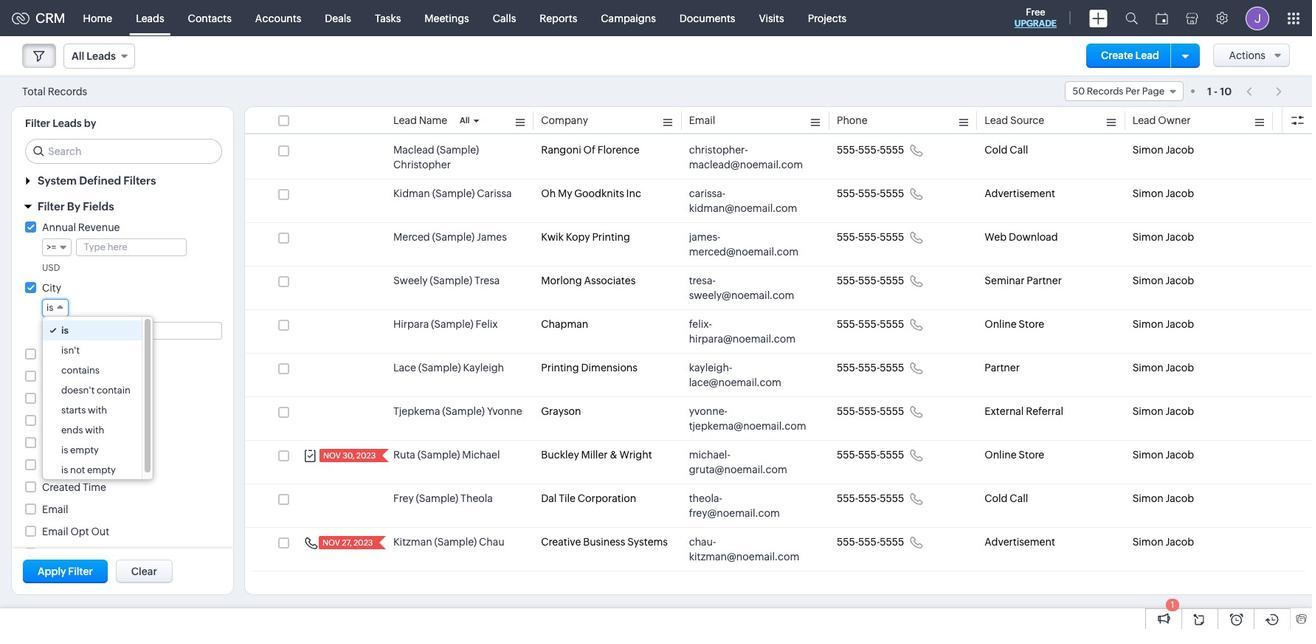 Task type: describe. For each thing, give the bounding box(es) containing it.
555-555-5555 for carissa- kidman@noemail.com
[[837, 188, 905, 199]]

nov 30, 2023 link
[[320, 449, 377, 462]]

simon jacob for carissa- kidman@noemail.com
[[1133, 188, 1195, 199]]

tasks
[[375, 12, 401, 24]]

jacob for james- merced@noemail.com
[[1166, 231, 1195, 243]]

projects
[[808, 12, 847, 24]]

seminar
[[985, 275, 1025, 286]]

yvonne- tjepkema@noemail.com
[[689, 405, 807, 432]]

1 online store from the top
[[985, 318, 1045, 330]]

contact
[[95, 393, 134, 405]]

meetings link
[[413, 0, 481, 36]]

kidman@noemail.com
[[689, 202, 798, 214]]

simon jacob for felix- hirpara@noemail.com
[[1133, 318, 1195, 330]]

campaigns
[[601, 12, 656, 24]]

0 vertical spatial type here text field
[[77, 239, 186, 255]]

isn't option
[[43, 340, 142, 360]]

1 horizontal spatial company
[[541, 114, 588, 126]]

8 5555 from the top
[[880, 449, 905, 461]]

simon for christopher- maclead@noemail.com
[[1133, 144, 1164, 156]]

creative business systems
[[541, 536, 668, 548]]

10 555-555-5555 from the top
[[837, 536, 905, 548]]

simon jacob for yvonne- tjepkema@noemail.com
[[1133, 405, 1195, 417]]

simon jacob for james- merced@noemail.com
[[1133, 231, 1195, 243]]

(sample) for tresa
[[430, 275, 473, 286]]

documents
[[680, 12, 736, 24]]

kwik
[[541, 231, 564, 243]]

&
[[610, 449, 618, 461]]

carissa
[[477, 188, 512, 199]]

created for created time
[[42, 481, 81, 493]]

tjepkema@noemail.com
[[689, 420, 807, 432]]

5555 for christopher- maclead@noemail.com
[[880, 144, 905, 156]]

filter by fields button
[[12, 193, 233, 219]]

rangoni of florence
[[541, 144, 640, 156]]

christopher- maclead@noemail.com link
[[689, 142, 808, 172]]

loading image
[[89, 90, 97, 95]]

kitzman (sample) chau
[[394, 536, 505, 548]]

wright
[[620, 449, 652, 461]]

nov for kitzman
[[323, 538, 340, 547]]

frey@noemail.com
[[689, 507, 780, 519]]

2 vertical spatial email
[[42, 526, 68, 537]]

ruta (sample) michael
[[394, 449, 500, 461]]

of
[[584, 144, 596, 156]]

out
[[91, 526, 109, 537]]

merced (sample) james
[[394, 231, 507, 243]]

country
[[42, 437, 81, 449]]

fax
[[42, 548, 58, 560]]

james-
[[689, 231, 721, 243]]

30,
[[343, 451, 355, 460]]

is field
[[42, 299, 69, 317]]

by for created
[[83, 459, 95, 471]]

deals
[[325, 12, 351, 24]]

call for christopher- maclead@noemail.com
[[1010, 144, 1029, 156]]

ruta (sample) michael link
[[394, 447, 500, 462]]

search image
[[1126, 12, 1138, 24]]

logo image
[[12, 12, 30, 24]]

is for is empty
[[61, 444, 68, 456]]

10 jacob from the top
[[1166, 536, 1195, 548]]

created for created by
[[42, 459, 81, 471]]

(sample) for james
[[432, 231, 475, 243]]

2023 for ruta (sample) michael
[[356, 451, 376, 460]]

with for ends with
[[85, 425, 104, 436]]

kayleigh- lace@noemail.com link
[[689, 360, 808, 390]]

reports link
[[528, 0, 589, 36]]

1 vertical spatial partner
[[985, 362, 1020, 374]]

profile image
[[1246, 6, 1270, 30]]

crm link
[[12, 10, 65, 26]]

simon for james- merced@noemail.com
[[1133, 231, 1164, 243]]

2023 for kitzman (sample) chau
[[354, 538, 373, 547]]

0 horizontal spatial printing
[[541, 362, 579, 374]]

(sample) for christopher
[[437, 144, 479, 156]]

contacts
[[188, 12, 232, 24]]

tresa-
[[689, 275, 716, 286]]

dal tile corporation
[[541, 492, 637, 504]]

ends
[[61, 425, 83, 436]]

tjepkema
[[394, 405, 440, 417]]

by
[[84, 117, 96, 129]]

lace (sample) kayleigh
[[394, 362, 504, 374]]

revenue
[[78, 221, 120, 233]]

(sample) for kayleigh
[[418, 362, 461, 374]]

555-555-5555 for felix- hirpara@noemail.com
[[837, 318, 905, 330]]

tile
[[559, 492, 576, 504]]

corporation
[[578, 492, 637, 504]]

empty inside option
[[70, 444, 99, 456]]

maclead@noemail.com
[[689, 159, 803, 171]]

simon jacob for theola- frey@noemail.com
[[1133, 492, 1195, 504]]

chau- kitzman@noemail.com link
[[689, 535, 808, 564]]

lead owner
[[1133, 114, 1191, 126]]

upgrade
[[1015, 18, 1057, 29]]

5555 for theola- frey@noemail.com
[[880, 492, 905, 504]]

business
[[583, 536, 626, 548]]

gruta@noemail.com
[[689, 464, 788, 475]]

10 5555 from the top
[[880, 536, 905, 548]]

with for starts with
[[88, 405, 107, 416]]

1
[[1208, 85, 1212, 97]]

michael- gruta@noemail.com
[[689, 449, 788, 475]]

filter for filter leads by
[[25, 117, 50, 129]]

associates
[[584, 275, 636, 286]]

is empty option
[[43, 440, 142, 460]]

0 horizontal spatial leads
[[53, 117, 82, 129]]

name
[[419, 114, 448, 126]]

1 - 10
[[1208, 85, 1232, 97]]

5555 for yvonne- tjepkema@noemail.com
[[880, 405, 905, 417]]

jacob for theola- frey@noemail.com
[[1166, 492, 1195, 504]]

555-555-5555 for tresa- sweely@noemail.com
[[837, 275, 905, 286]]

felix
[[476, 318, 498, 330]]

ends with option
[[43, 420, 142, 440]]

deal
[[95, 415, 117, 427]]

james
[[477, 231, 507, 243]]

free upgrade
[[1015, 7, 1057, 29]]

8 jacob from the top
[[1166, 449, 1195, 461]]

5555 for felix- hirpara@noemail.com
[[880, 318, 905, 330]]

0 vertical spatial partner
[[1027, 275, 1062, 286]]

sweely (sample) tresa link
[[394, 273, 500, 288]]

free
[[1026, 7, 1046, 18]]

kayleigh- lace@noemail.com
[[689, 362, 782, 388]]

1 horizontal spatial printing
[[592, 231, 630, 243]]

accounts
[[255, 12, 301, 24]]

filter leads by
[[25, 117, 96, 129]]

phone
[[837, 114, 868, 126]]

web
[[985, 231, 1007, 243]]

starts with
[[61, 405, 107, 416]]

kidman (sample) carissa
[[394, 188, 512, 199]]

converted for converted deal
[[42, 415, 93, 427]]

lead inside button
[[1136, 49, 1160, 61]]

kayleigh-
[[689, 362, 733, 374]]

opt
[[70, 526, 89, 537]]

1 vertical spatial email
[[42, 504, 68, 515]]

simon jacob for tresa- sweely@noemail.com
[[1133, 275, 1195, 286]]

contain
[[97, 385, 131, 396]]

0 vertical spatial email
[[689, 114, 716, 126]]

profile element
[[1237, 0, 1279, 36]]

miller
[[581, 449, 608, 461]]

8 simon jacob from the top
[[1133, 449, 1195, 461]]

records
[[48, 85, 87, 97]]

merced
[[394, 231, 430, 243]]

nov 27, 2023
[[323, 538, 373, 547]]

1 vertical spatial type here text field
[[43, 323, 221, 339]]

merced@noemail.com
[[689, 246, 799, 258]]

5555 for james- merced@noemail.com
[[880, 231, 905, 243]]

total
[[22, 85, 46, 97]]

theola- frey@noemail.com
[[689, 492, 780, 519]]

is not empty option
[[43, 460, 142, 480]]



Task type: vqa. For each thing, say whether or not it's contained in the screenshot.


Task type: locate. For each thing, give the bounding box(es) containing it.
0 vertical spatial empty
[[70, 444, 99, 456]]

cold call for theola- frey@noemail.com
[[985, 492, 1029, 504]]

with up is empty option
[[85, 425, 104, 436]]

0 vertical spatial leads
[[136, 12, 164, 24]]

empty down ends with
[[70, 444, 99, 456]]

kayleigh
[[463, 362, 504, 374]]

1 vertical spatial 2023
[[354, 538, 373, 547]]

0 vertical spatial online store
[[985, 318, 1045, 330]]

created
[[42, 459, 81, 471], [42, 481, 81, 493]]

grayson
[[541, 405, 581, 417]]

555-555-5555
[[837, 144, 905, 156], [837, 188, 905, 199], [837, 231, 905, 243], [837, 275, 905, 286], [837, 318, 905, 330], [837, 362, 905, 374], [837, 405, 905, 417], [837, 449, 905, 461], [837, 492, 905, 504], [837, 536, 905, 548]]

10
[[1221, 85, 1232, 97]]

1 vertical spatial company
[[42, 348, 89, 360]]

1 horizontal spatial partner
[[1027, 275, 1062, 286]]

contacts link
[[176, 0, 244, 36]]

search element
[[1117, 0, 1147, 36]]

2 online store from the top
[[985, 449, 1045, 461]]

1 simon from the top
[[1133, 144, 1164, 156]]

row group
[[245, 136, 1313, 571]]

Search text field
[[26, 140, 221, 163]]

(sample) down maclead (sample) christopher "link"
[[432, 188, 475, 199]]

lead right "create"
[[1136, 49, 1160, 61]]

simon for yvonne- tjepkema@noemail.com
[[1133, 405, 1164, 417]]

1 vertical spatial empty
[[87, 464, 116, 475]]

5 simon from the top
[[1133, 318, 1164, 330]]

actions
[[1230, 49, 1266, 61]]

navigation
[[1240, 80, 1291, 102]]

simon for theola- frey@noemail.com
[[1133, 492, 1164, 504]]

empty
[[70, 444, 99, 456], [87, 464, 116, 475]]

1 vertical spatial store
[[1019, 449, 1045, 461]]

0 vertical spatial with
[[88, 405, 107, 416]]

6 simon from the top
[[1133, 362, 1164, 374]]

1 vertical spatial created
[[42, 481, 81, 493]]

0 horizontal spatial company
[[42, 348, 89, 360]]

5555 for tresa- sweely@noemail.com
[[880, 275, 905, 286]]

created down country
[[42, 459, 81, 471]]

frey
[[394, 492, 414, 504]]

chapman
[[541, 318, 589, 330]]

0 vertical spatial online
[[985, 318, 1017, 330]]

0 vertical spatial nov
[[323, 451, 341, 460]]

chau- kitzman@noemail.com
[[689, 536, 800, 563]]

1 vertical spatial filter
[[38, 200, 65, 213]]

frey (sample) theola
[[394, 492, 493, 504]]

type here text field down revenue
[[77, 239, 186, 255]]

time
[[83, 481, 106, 493]]

city
[[42, 282, 61, 294]]

lead left owner
[[1133, 114, 1157, 126]]

michael- gruta@noemail.com link
[[689, 447, 808, 477]]

-
[[1214, 85, 1218, 97]]

is for is not empty
[[61, 464, 68, 475]]

online store down seminar partner at the right
[[985, 318, 1045, 330]]

filter right apply
[[68, 566, 93, 577]]

nov inside "link"
[[323, 538, 340, 547]]

lead left source
[[985, 114, 1009, 126]]

9 jacob from the top
[[1166, 492, 1195, 504]]

jacob for yvonne- tjepkema@noemail.com
[[1166, 405, 1195, 417]]

doesn't contain option
[[43, 380, 142, 400]]

5555 for kayleigh- lace@noemail.com
[[880, 362, 905, 374]]

4 5555 from the top
[[880, 275, 905, 286]]

1 vertical spatial converted
[[42, 393, 93, 405]]

0 horizontal spatial partner
[[985, 362, 1020, 374]]

9 555-555-5555 from the top
[[837, 492, 905, 504]]

7 simon from the top
[[1133, 405, 1164, 417]]

with
[[88, 405, 107, 416], [85, 425, 104, 436]]

4 simon jacob from the top
[[1133, 275, 1195, 286]]

company up contains
[[42, 348, 89, 360]]

filter inside apply filter button
[[68, 566, 93, 577]]

home link
[[71, 0, 124, 36]]

is left not
[[61, 464, 68, 475]]

with inside option
[[88, 405, 107, 416]]

6 5555 from the top
[[880, 362, 905, 374]]

2023 inside nov 30, 2023 link
[[356, 451, 376, 460]]

1 vertical spatial advertisement
[[985, 536, 1056, 548]]

0 vertical spatial store
[[1019, 318, 1045, 330]]

0 vertical spatial cold call
[[985, 144, 1029, 156]]

(sample) right frey
[[416, 492, 459, 504]]

simon jacob for christopher- maclead@noemail.com
[[1133, 144, 1195, 156]]

555-
[[837, 144, 859, 156], [859, 144, 880, 156], [837, 188, 859, 199], [859, 188, 880, 199], [837, 231, 859, 243], [859, 231, 880, 243], [837, 275, 859, 286], [859, 275, 880, 286], [837, 318, 859, 330], [859, 318, 880, 330], [837, 362, 859, 374], [859, 362, 880, 374], [837, 405, 859, 417], [859, 405, 880, 417], [837, 449, 859, 461], [859, 449, 880, 461], [837, 492, 859, 504], [859, 492, 880, 504], [837, 536, 859, 548], [859, 536, 880, 548]]

rangoni
[[541, 144, 582, 156]]

jacob for tresa- sweely@noemail.com
[[1166, 275, 1195, 286]]

is inside field
[[47, 302, 53, 313]]

florence
[[598, 144, 640, 156]]

555-555-5555 for christopher- maclead@noemail.com
[[837, 144, 905, 156]]

converted for converted account
[[42, 371, 93, 382]]

(sample) right ruta
[[418, 449, 460, 461]]

6 555-555-5555 from the top
[[837, 362, 905, 374]]

5 simon jacob from the top
[[1133, 318, 1195, 330]]

0 horizontal spatial by
[[67, 200, 80, 213]]

1 vertical spatial leads
[[53, 117, 82, 129]]

sweely
[[394, 275, 428, 286]]

1 vertical spatial cold
[[985, 492, 1008, 504]]

buckley
[[541, 449, 579, 461]]

list box containing is
[[43, 317, 153, 480]]

2 cold call from the top
[[985, 492, 1029, 504]]

(sample) down all
[[437, 144, 479, 156]]

5 jacob from the top
[[1166, 318, 1195, 330]]

2 5555 from the top
[[880, 188, 905, 199]]

8 555-555-5555 from the top
[[837, 449, 905, 461]]

external referral
[[985, 405, 1064, 417]]

nov 30, 2023
[[323, 451, 376, 460]]

store down seminar partner at the right
[[1019, 318, 1045, 330]]

with down doesn't contain
[[88, 405, 107, 416]]

2 cold from the top
[[985, 492, 1008, 504]]

by down is empty
[[83, 459, 95, 471]]

1 vertical spatial online
[[985, 449, 1017, 461]]

simon for kayleigh- lace@noemail.com
[[1133, 362, 1164, 374]]

1 online from the top
[[985, 318, 1017, 330]]

carissa- kidman@noemail.com
[[689, 188, 798, 214]]

(sample) for chau
[[434, 536, 477, 548]]

0 vertical spatial cold
[[985, 144, 1008, 156]]

2 created from the top
[[42, 481, 81, 493]]

lead for lead source
[[985, 114, 1009, 126]]

7 5555 from the top
[[880, 405, 905, 417]]

1 vertical spatial with
[[85, 425, 104, 436]]

visits link
[[747, 0, 796, 36]]

is inside is isn't
[[61, 325, 69, 336]]

1 vertical spatial printing
[[541, 362, 579, 374]]

0 vertical spatial 2023
[[356, 451, 376, 460]]

2 store from the top
[[1019, 449, 1045, 461]]

6 jacob from the top
[[1166, 362, 1195, 374]]

1 jacob from the top
[[1166, 144, 1195, 156]]

type here text field up isn't option
[[43, 323, 221, 339]]

ends with
[[61, 425, 104, 436]]

not
[[70, 464, 85, 475]]

documents link
[[668, 0, 747, 36]]

0 vertical spatial company
[[541, 114, 588, 126]]

by inside dropdown button
[[67, 200, 80, 213]]

1 vertical spatial by
[[83, 459, 95, 471]]

5555
[[880, 144, 905, 156], [880, 188, 905, 199], [880, 231, 905, 243], [880, 275, 905, 286], [880, 318, 905, 330], [880, 362, 905, 374], [880, 405, 905, 417], [880, 449, 905, 461], [880, 492, 905, 504], [880, 536, 905, 548]]

total records
[[22, 85, 87, 97]]

1 horizontal spatial by
[[83, 459, 95, 471]]

theola
[[461, 492, 493, 504]]

(sample) for theola
[[416, 492, 459, 504]]

9 5555 from the top
[[880, 492, 905, 504]]

555-555-5555 for kayleigh- lace@noemail.com
[[837, 362, 905, 374]]

is inside option
[[61, 464, 68, 475]]

(sample) for yvonne
[[442, 405, 485, 417]]

chau
[[479, 536, 505, 548]]

cold
[[985, 144, 1008, 156], [985, 492, 1008, 504]]

cold for christopher- maclead@noemail.com
[[985, 144, 1008, 156]]

seminar partner
[[985, 275, 1062, 286]]

1 vertical spatial online store
[[985, 449, 1045, 461]]

hirpara
[[394, 318, 429, 330]]

(sample) inside maclead (sample) christopher
[[437, 144, 479, 156]]

(sample) for carissa
[[432, 188, 475, 199]]

download
[[1009, 231, 1058, 243]]

contains option
[[43, 360, 142, 380]]

7 555-555-5555 from the top
[[837, 405, 905, 417]]

filter
[[25, 117, 50, 129], [38, 200, 65, 213], [68, 566, 93, 577]]

isn't
[[61, 345, 80, 356]]

lead for lead owner
[[1133, 114, 1157, 126]]

is inside option
[[61, 444, 68, 456]]

jacob for christopher- maclead@noemail.com
[[1166, 144, 1195, 156]]

email up fax
[[42, 526, 68, 537]]

(sample) left "chau"
[[434, 536, 477, 548]]

1 horizontal spatial leads
[[136, 12, 164, 24]]

online down seminar
[[985, 318, 1017, 330]]

online down external
[[985, 449, 1017, 461]]

(sample)
[[437, 144, 479, 156], [432, 188, 475, 199], [432, 231, 475, 243], [430, 275, 473, 286], [431, 318, 474, 330], [418, 362, 461, 374], [442, 405, 485, 417], [418, 449, 460, 461], [416, 492, 459, 504], [434, 536, 477, 548]]

jacob for felix- hirpara@noemail.com
[[1166, 318, 1195, 330]]

10 simon jacob from the top
[[1133, 536, 1195, 548]]

4 jacob from the top
[[1166, 275, 1195, 286]]

dimensions
[[581, 362, 638, 374]]

nov for ruta
[[323, 451, 341, 460]]

0 vertical spatial printing
[[592, 231, 630, 243]]

4 simon from the top
[[1133, 275, 1164, 286]]

kitzman@noemail.com
[[689, 551, 800, 563]]

partner
[[1027, 275, 1062, 286], [985, 362, 1020, 374]]

company up rangoni
[[541, 114, 588, 126]]

store down external referral
[[1019, 449, 1045, 461]]

empty inside option
[[87, 464, 116, 475]]

555-555-5555 for theola- frey@noemail.com
[[837, 492, 905, 504]]

is up created by
[[61, 444, 68, 456]]

5 555-555-5555 from the top
[[837, 318, 905, 330]]

call for theola- frey@noemail.com
[[1010, 492, 1029, 504]]

0 vertical spatial created
[[42, 459, 81, 471]]

printing dimensions
[[541, 362, 638, 374]]

converted
[[42, 371, 93, 382], [42, 393, 93, 405], [42, 415, 93, 427]]

partner up external
[[985, 362, 1020, 374]]

2 555-555-5555 from the top
[[837, 188, 905, 199]]

row group containing maclead (sample) christopher
[[245, 136, 1313, 571]]

leads
[[136, 12, 164, 24], [53, 117, 82, 129]]

1 converted from the top
[[42, 371, 93, 382]]

555-555-5555 for yvonne- tjepkema@noemail.com
[[837, 405, 905, 417]]

(sample) left 'felix'
[[431, 318, 474, 330]]

3 5555 from the top
[[880, 231, 905, 243]]

empty up time
[[87, 464, 116, 475]]

2 converted from the top
[[42, 393, 93, 405]]

maclead (sample) christopher
[[394, 144, 479, 171]]

2 call from the top
[[1010, 492, 1029, 504]]

(sample) left "tresa"
[[430, 275, 473, 286]]

nov left '27,'
[[323, 538, 340, 547]]

jacob for carissa- kidman@noemail.com
[[1166, 188, 1195, 199]]

by up annual revenue
[[67, 200, 80, 213]]

1 created from the top
[[42, 459, 81, 471]]

list box
[[43, 317, 153, 480]]

email down 'created time'
[[42, 504, 68, 515]]

contains
[[61, 365, 100, 376]]

simon
[[1133, 144, 1164, 156], [1133, 188, 1164, 199], [1133, 231, 1164, 243], [1133, 275, 1164, 286], [1133, 318, 1164, 330], [1133, 362, 1164, 374], [1133, 405, 1164, 417], [1133, 449, 1164, 461], [1133, 492, 1164, 504], [1133, 536, 1164, 548]]

calendar image
[[1156, 12, 1169, 24]]

3 simon from the top
[[1133, 231, 1164, 243]]

555-555-5555 for james- merced@noemail.com
[[837, 231, 905, 243]]

filter up annual on the left top
[[38, 200, 65, 213]]

printing right kopy
[[592, 231, 630, 243]]

owner
[[1159, 114, 1191, 126]]

partner right seminar
[[1027, 275, 1062, 286]]

yvonne
[[487, 405, 522, 417]]

nov
[[323, 451, 341, 460], [323, 538, 340, 547]]

kidman
[[394, 188, 430, 199]]

nov left 30,
[[323, 451, 341, 460]]

lead for lead name
[[394, 114, 417, 126]]

5 5555 from the top
[[880, 318, 905, 330]]

2 vertical spatial filter
[[68, 566, 93, 577]]

jacob for kayleigh- lace@noemail.com
[[1166, 362, 1195, 374]]

(sample) for felix
[[431, 318, 474, 330]]

starts with option
[[43, 400, 142, 420]]

Type here text field
[[77, 239, 186, 255], [43, 323, 221, 339]]

5555 for carissa- kidman@noemail.com
[[880, 188, 905, 199]]

2 advertisement from the top
[[985, 536, 1056, 548]]

theola- frey@noemail.com link
[[689, 491, 808, 520]]

simon for felix- hirpara@noemail.com
[[1133, 318, 1164, 330]]

created down created by
[[42, 481, 81, 493]]

cold call for christopher- maclead@noemail.com
[[985, 144, 1029, 156]]

inc
[[626, 188, 642, 199]]

call
[[1010, 144, 1029, 156], [1010, 492, 1029, 504]]

is for is isn't
[[61, 325, 69, 336]]

simon jacob
[[1133, 144, 1195, 156], [1133, 188, 1195, 199], [1133, 231, 1195, 243], [1133, 275, 1195, 286], [1133, 318, 1195, 330], [1133, 362, 1195, 374], [1133, 405, 1195, 417], [1133, 449, 1195, 461], [1133, 492, 1195, 504], [1133, 536, 1195, 548]]

michael
[[462, 449, 500, 461]]

simon for tresa- sweely@noemail.com
[[1133, 275, 1164, 286]]

1 simon jacob from the top
[[1133, 144, 1195, 156]]

with inside 'option'
[[85, 425, 104, 436]]

8 simon from the top
[[1133, 449, 1164, 461]]

(sample) left yvonne
[[442, 405, 485, 417]]

filter inside filter by fields dropdown button
[[38, 200, 65, 213]]

visits
[[759, 12, 785, 24]]

chau-
[[689, 536, 716, 548]]

0 vertical spatial call
[[1010, 144, 1029, 156]]

(sample) left the james
[[432, 231, 475, 243]]

email
[[689, 114, 716, 126], [42, 504, 68, 515], [42, 526, 68, 537]]

converted deal
[[42, 415, 117, 427]]

buckley miller & wright
[[541, 449, 652, 461]]

by for filter
[[67, 200, 80, 213]]

1 5555 from the top
[[880, 144, 905, 156]]

email up christopher-
[[689, 114, 716, 126]]

web download
[[985, 231, 1058, 243]]

cold for theola- frey@noemail.com
[[985, 492, 1008, 504]]

filter down total
[[25, 117, 50, 129]]

1 vertical spatial cold call
[[985, 492, 1029, 504]]

10 simon from the top
[[1133, 536, 1164, 548]]

lead source
[[985, 114, 1045, 126]]

4 555-555-5555 from the top
[[837, 275, 905, 286]]

1 vertical spatial call
[[1010, 492, 1029, 504]]

leads right the home
[[136, 12, 164, 24]]

felix-
[[689, 318, 712, 330]]

1 cold from the top
[[985, 144, 1008, 156]]

carissa-
[[689, 188, 726, 199]]

1 vertical spatial nov
[[323, 538, 340, 547]]

3 simon jacob from the top
[[1133, 231, 1195, 243]]

1 cold call from the top
[[985, 144, 1029, 156]]

nov 27, 2023 link
[[319, 536, 375, 549]]

2 vertical spatial converted
[[42, 415, 93, 427]]

2023 inside "nov 27, 2023" "link"
[[354, 538, 373, 547]]

9 simon from the top
[[1133, 492, 1164, 504]]

7 simon jacob from the top
[[1133, 405, 1195, 417]]

2023 right '27,'
[[354, 538, 373, 547]]

lead left name
[[394, 114, 417, 126]]

meetings
[[425, 12, 469, 24]]

simon for carissa- kidman@noemail.com
[[1133, 188, 1164, 199]]

3 jacob from the top
[[1166, 231, 1195, 243]]

doesn't
[[61, 385, 95, 396]]

annual
[[42, 221, 76, 233]]

0 vertical spatial filter
[[25, 117, 50, 129]]

account
[[95, 371, 137, 382]]

yvonne- tjepkema@noemail.com link
[[689, 404, 808, 433]]

store
[[1019, 318, 1045, 330], [1019, 449, 1045, 461]]

0 vertical spatial advertisement
[[985, 188, 1056, 199]]

systems
[[628, 536, 668, 548]]

online store down external referral
[[985, 449, 1045, 461]]

7 jacob from the top
[[1166, 405, 1195, 417]]

1 advertisement from the top
[[985, 188, 1056, 199]]

3 converted from the top
[[42, 415, 93, 427]]

9 simon jacob from the top
[[1133, 492, 1195, 504]]

is option
[[43, 320, 142, 340]]

is for is
[[47, 302, 53, 313]]

apply filter button
[[23, 560, 108, 583]]

1 call from the top
[[1010, 144, 1029, 156]]

printing up "grayson"
[[541, 362, 579, 374]]

is up "isn't"
[[61, 325, 69, 336]]

2 simon from the top
[[1133, 188, 1164, 199]]

2 jacob from the top
[[1166, 188, 1195, 199]]

1 555-555-5555 from the top
[[837, 144, 905, 156]]

dal
[[541, 492, 557, 504]]

simon jacob for kayleigh- lace@noemail.com
[[1133, 362, 1195, 374]]

creative
[[541, 536, 581, 548]]

filter for filter by fields
[[38, 200, 65, 213]]

6 simon jacob from the top
[[1133, 362, 1195, 374]]

frey (sample) theola link
[[394, 491, 493, 506]]

converted contact
[[42, 393, 134, 405]]

(sample) for michael
[[418, 449, 460, 461]]

is down city
[[47, 302, 53, 313]]

2 online from the top
[[985, 449, 1017, 461]]

leads left by
[[53, 117, 82, 129]]

cold call
[[985, 144, 1029, 156], [985, 492, 1029, 504]]

0 vertical spatial by
[[67, 200, 80, 213]]

maclead
[[394, 144, 435, 156]]

1 store from the top
[[1019, 318, 1045, 330]]

external
[[985, 405, 1024, 417]]

3 555-555-5555 from the top
[[837, 231, 905, 243]]

converted for converted contact
[[42, 393, 93, 405]]

(sample) right lace
[[418, 362, 461, 374]]

2023 right 30,
[[356, 451, 376, 460]]

2 simon jacob from the top
[[1133, 188, 1195, 199]]

0 vertical spatial converted
[[42, 371, 93, 382]]



